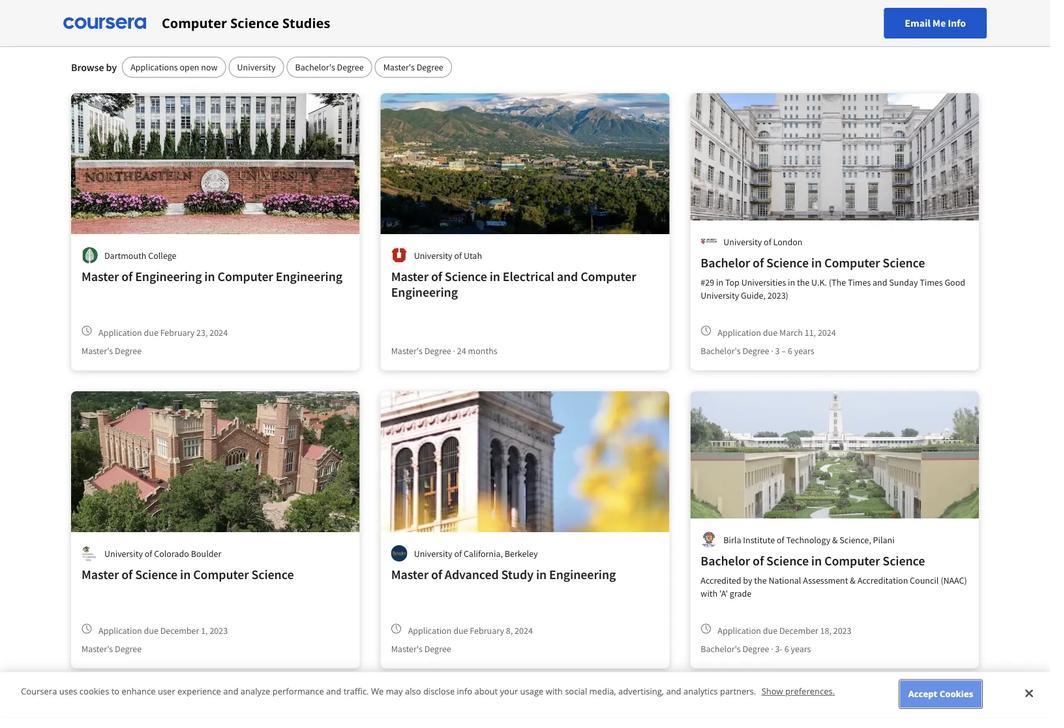 Task type: locate. For each thing, give the bounding box(es) containing it.
2 times from the left
[[920, 277, 943, 288]]

master
[[82, 268, 119, 285], [391, 268, 429, 285], [82, 567, 119, 583], [391, 567, 429, 583]]

the inside bachelor of science in computer science #29 in top universities in the u.k. (the times and sunday times good university guide, 2023)
[[797, 277, 810, 288]]

6 right 3-
[[785, 643, 789, 655]]

bachelor inside bachelor of science in computer science accredited by the national assessment & accreditation council (naac) with 'a' grade
[[701, 553, 750, 569]]

browse up browse by
[[71, 21, 129, 43]]

2024 right "11,"
[[818, 327, 836, 338]]

0 vertical spatial browse
[[71, 21, 129, 43]]

1 vertical spatial the
[[754, 575, 767, 587]]

coursera uses cookies to enhance user experience and analyze performance and traffic. we may also disclose info about your usage with social media, advertising, and analytics partners. show preferences.
[[21, 686, 835, 697]]

university of london logo image
[[701, 234, 717, 250]]

show
[[762, 686, 783, 697], [499, 691, 525, 704]]

1 browse from the top
[[71, 21, 129, 43]]

show right partners.
[[762, 686, 783, 697]]

Master's Degree button
[[375, 57, 452, 78]]

master's degree
[[383, 61, 444, 73], [82, 345, 142, 357], [82, 643, 142, 655], [391, 643, 451, 655]]

december left 1, at bottom left
[[160, 625, 199, 636]]

university down #29
[[701, 290, 739, 301]]

1 horizontal spatial the
[[797, 277, 810, 288]]

of left utah
[[454, 250, 462, 261]]

in up u.k.
[[812, 255, 822, 271]]

bachelor's left 3
[[701, 345, 741, 357]]

· for bachelor of science in computer science accredited by the national assessment & accreditation council (naac) with 'a' grade
[[771, 643, 774, 655]]

master down university of colorado boulder logo
[[82, 567, 119, 583]]

0 horizontal spatial december
[[160, 625, 199, 636]]

bachelor for bachelor of science in computer science accredited by the national assessment & accreditation council (naac) with 'a' grade
[[701, 553, 750, 569]]

· for bachelor of science in computer science #29 in top universities in the u.k. (the times and sunday times good university guide, 2023)
[[771, 345, 774, 357]]

computer inside bachelor of science in computer science #29 in top universities in the u.k. (the times and sunday times good university guide, 2023)
[[825, 255, 880, 271]]

Bachelor's Degree button
[[287, 57, 372, 78]]

1 horizontal spatial with
[[701, 588, 718, 600]]

application for master of science in computer science
[[99, 625, 142, 636]]

bachelor's down studies
[[295, 61, 335, 73]]

with
[[701, 588, 718, 600], [546, 686, 563, 697]]

university for master of science in electrical and computer engineering
[[414, 250, 453, 261]]

science,
[[840, 534, 872, 546]]

2 browse from the top
[[71, 61, 104, 74]]

2023 right 1, at bottom left
[[210, 625, 228, 636]]

1,
[[201, 625, 208, 636]]

times right (the
[[848, 277, 871, 288]]

0 vertical spatial with
[[701, 588, 718, 600]]

of
[[764, 236, 772, 248], [454, 250, 462, 261], [753, 255, 764, 271], [122, 268, 133, 285], [431, 268, 442, 285], [777, 534, 785, 546], [145, 548, 152, 559], [454, 548, 462, 559], [753, 553, 764, 569], [122, 567, 133, 583], [431, 567, 442, 583]]

master down university of utah logo
[[391, 268, 429, 285]]

24
[[457, 345, 466, 357]]

computer for bachelor of science in computer science accredited by the national assessment & accreditation council (naac) with 'a' grade
[[825, 553, 880, 569]]

& left science,
[[833, 534, 838, 546]]

february for advanced
[[470, 625, 504, 636]]

2 2023 from the left
[[834, 625, 852, 636]]

science
[[231, 14, 279, 32], [767, 255, 809, 271], [883, 255, 925, 271], [445, 268, 487, 285], [767, 553, 809, 569], [883, 553, 925, 569], [135, 567, 178, 583], [252, 567, 294, 583]]

1 vertical spatial bachelor
[[701, 553, 750, 569]]

by up grade
[[743, 575, 753, 587]]

18,
[[820, 625, 832, 636]]

due left the 23,
[[144, 327, 158, 338]]

study
[[501, 567, 534, 583]]

in
[[812, 255, 822, 271], [204, 268, 215, 285], [490, 268, 500, 285], [716, 277, 724, 288], [788, 277, 795, 288], [812, 553, 822, 569], [180, 567, 191, 583], [536, 567, 547, 583]]

master's for master of science in computer science
[[82, 643, 113, 655]]

of for bachelor of science in computer science #29 in top universities in the u.k. (the times and sunday times good university guide, 2023)
[[753, 255, 764, 271]]

december left 18,
[[780, 625, 819, 636]]

0 horizontal spatial february
[[160, 327, 195, 338]]

University button
[[229, 57, 284, 78]]

and inside bachelor of science in computer science #29 in top universities in the u.k. (the times and sunday times good university guide, 2023)
[[873, 277, 888, 288]]

university down "computer science studies"
[[237, 61, 276, 73]]

electrical
[[503, 268, 554, 285]]

bachelor up top
[[701, 255, 750, 271]]

&
[[833, 534, 838, 546], [850, 575, 856, 587]]

#29
[[701, 277, 715, 288]]

in inside bachelor of science in computer science accredited by the national assessment & accreditation council (naac) with 'a' grade
[[812, 553, 822, 569]]

2024 right 8,
[[515, 625, 533, 636]]

1 horizontal spatial by
[[743, 575, 753, 587]]

of for bachelor of science in computer science accredited by the national assessment & accreditation council (naac) with 'a' grade
[[753, 553, 764, 569]]

in left electrical
[[490, 268, 500, 285]]

due up 3
[[763, 327, 778, 338]]

1 horizontal spatial february
[[470, 625, 504, 636]]

0 horizontal spatial 2024
[[210, 327, 228, 338]]

by inside bachelor of science in computer science accredited by the national assessment & accreditation council (naac) with 'a' grade
[[743, 575, 753, 587]]

degree inside master's degree button
[[417, 61, 444, 73]]

of down university of utah
[[431, 268, 442, 285]]

february left the 23,
[[160, 327, 195, 338]]

master for master of advanced study in engineering
[[391, 567, 429, 583]]

1 bachelor from the top
[[701, 255, 750, 271]]

of inside bachelor of science in computer science accredited by the national assessment & accreditation council (naac) with 'a' grade
[[753, 553, 764, 569]]

1 2023 from the left
[[210, 625, 228, 636]]

of left "advanced"
[[431, 567, 442, 583]]

council
[[910, 575, 939, 587]]

top
[[725, 277, 740, 288]]

2024 right the 23,
[[210, 327, 228, 338]]

1 vertical spatial by
[[743, 575, 753, 587]]

master inside the master of science in electrical and computer engineering
[[391, 268, 429, 285]]

show all 25 button
[[479, 682, 572, 713]]

advanced
[[445, 567, 499, 583]]

(the
[[829, 277, 846, 288]]

0 horizontal spatial times
[[848, 277, 871, 288]]

1 horizontal spatial &
[[850, 575, 856, 587]]

in up 'assessment'
[[812, 553, 822, 569]]

due left 1, at bottom left
[[144, 625, 158, 636]]

1 horizontal spatial 2023
[[834, 625, 852, 636]]

master for master of science in computer science
[[82, 567, 119, 583]]

of left colorado
[[145, 548, 152, 559]]

1 horizontal spatial times
[[920, 277, 943, 288]]

computer inside the master of science in electrical and computer engineering
[[581, 268, 637, 285]]

bachelor
[[701, 255, 750, 271], [701, 553, 750, 569]]

browse for browse degrees
[[71, 21, 129, 43]]

in up 2023)
[[788, 277, 795, 288]]

due left 8,
[[454, 625, 468, 636]]

cookies
[[79, 686, 109, 697]]

in right study
[[536, 567, 547, 583]]

master's degree for master of engineering in computer engineering
[[82, 345, 142, 357]]

0 horizontal spatial the
[[754, 575, 767, 587]]

8,
[[506, 625, 513, 636]]

privacy alert dialog
[[0, 672, 1050, 718]]

and left sunday
[[873, 277, 888, 288]]

show left all
[[499, 691, 525, 704]]

university of utah logo image
[[391, 247, 408, 264]]

uses
[[59, 686, 77, 697]]

the left u.k.
[[797, 277, 810, 288]]

computer inside bachelor of science in computer science accredited by the national assessment & accreditation council (naac) with 'a' grade
[[825, 553, 880, 569]]

institute
[[743, 534, 775, 546]]

university right university of california, berkeley logo
[[414, 548, 453, 559]]

0 vertical spatial years
[[794, 345, 815, 357]]

2023
[[210, 625, 228, 636], [834, 625, 852, 636]]

browse down the coursera image
[[71, 61, 104, 74]]

times left good
[[920, 277, 943, 288]]

0 vertical spatial february
[[160, 327, 195, 338]]

university right university of colorado boulder logo
[[104, 548, 143, 559]]

0 vertical spatial bachelor's
[[295, 61, 335, 73]]

1 vertical spatial &
[[850, 575, 856, 587]]

march
[[780, 327, 803, 338]]

of down university of colorado boulder
[[122, 567, 133, 583]]

birla institute of technology & science, pilani
[[724, 534, 895, 546]]

in right #29
[[716, 277, 724, 288]]

of for master of science in computer science
[[122, 567, 133, 583]]

of inside bachelor of science in computer science #29 in top universities in the u.k. (the times and sunday times good university guide, 2023)
[[753, 255, 764, 271]]

due for master of engineering in computer engineering
[[144, 327, 158, 338]]

6 right –
[[788, 345, 793, 357]]

2 vertical spatial bachelor's
[[701, 643, 741, 655]]

now
[[201, 61, 218, 73]]

& inside bachelor of science in computer science accredited by the national assessment & accreditation council (naac) with 'a' grade
[[850, 575, 856, 587]]

years down "11,"
[[794, 345, 815, 357]]

master of science in electrical and computer engineering
[[391, 268, 637, 300]]

2 december from the left
[[780, 625, 819, 636]]

of up universities
[[753, 255, 764, 271]]

2023 right 18,
[[834, 625, 852, 636]]

with left social
[[546, 686, 563, 697]]

0 vertical spatial bachelor
[[701, 255, 750, 271]]

university for master of science in computer science
[[104, 548, 143, 559]]

engineering
[[135, 268, 202, 285], [276, 268, 343, 285], [391, 284, 458, 300], [549, 567, 616, 583]]

6
[[788, 345, 793, 357], [785, 643, 789, 655]]

by down 'browse degrees'
[[106, 61, 117, 74]]

master down university of california, berkeley logo
[[391, 567, 429, 583]]

· left 3
[[771, 345, 774, 357]]

assessment
[[803, 575, 849, 587]]

1 vertical spatial browse
[[71, 61, 104, 74]]

of for university of utah
[[454, 250, 462, 261]]

years right 3-
[[791, 643, 811, 655]]

colorado
[[154, 548, 189, 559]]

computer for bachelor of science in computer science #29 in top universities in the u.k. (the times and sunday times good university guide, 2023)
[[825, 255, 880, 271]]

december for 1,
[[160, 625, 199, 636]]

media,
[[590, 686, 616, 697]]

0 vertical spatial the
[[797, 277, 810, 288]]

accredited
[[701, 575, 742, 587]]

months
[[468, 345, 498, 357]]

master for master of engineering in computer engineering
[[82, 268, 119, 285]]

bachelor of science in computer science #29 in top universities in the u.k. (the times and sunday times good university guide, 2023)
[[701, 255, 966, 301]]

0 vertical spatial by
[[106, 61, 117, 74]]

0 horizontal spatial by
[[106, 61, 117, 74]]

master down dartmouth college logo
[[82, 268, 119, 285]]

master's
[[383, 61, 415, 73], [82, 345, 113, 357], [391, 345, 423, 357], [82, 643, 113, 655], [391, 643, 423, 655]]

of right the institute
[[777, 534, 785, 546]]

bachelor up accredited
[[701, 553, 750, 569]]

and right electrical
[[557, 268, 578, 285]]

0 horizontal spatial with
[[546, 686, 563, 697]]

2024
[[210, 327, 228, 338], [818, 327, 836, 338], [515, 625, 533, 636]]

browse
[[71, 21, 129, 43], [71, 61, 104, 74]]

bachelor inside bachelor of science in computer science #29 in top universities in the u.k. (the times and sunday times good university guide, 2023)
[[701, 255, 750, 271]]

1 horizontal spatial 2024
[[515, 625, 533, 636]]

me
[[933, 17, 946, 30]]

your
[[500, 686, 518, 697]]

0 horizontal spatial &
[[833, 534, 838, 546]]

master's for master of advanced study in engineering
[[391, 643, 423, 655]]

analyze
[[241, 686, 270, 697]]

bachelor's
[[295, 61, 335, 73], [701, 345, 741, 357], [701, 643, 741, 655]]

computer
[[162, 14, 227, 32], [825, 255, 880, 271], [218, 268, 273, 285], [581, 268, 637, 285], [825, 553, 880, 569], [193, 567, 249, 583]]

1 vertical spatial february
[[470, 625, 504, 636]]

with left 'a'
[[701, 588, 718, 600]]

coursera image
[[63, 13, 146, 34]]

times
[[848, 277, 871, 288], [920, 277, 943, 288]]

1 horizontal spatial show
[[762, 686, 783, 697]]

february left 8,
[[470, 625, 504, 636]]

0 vertical spatial 6
[[788, 345, 793, 357]]

0 horizontal spatial 2023
[[210, 625, 228, 636]]

bachelor's for bachelor of science in computer science #29 in top universities in the u.k. (the times and sunday times good university guide, 2023)
[[701, 345, 741, 357]]

of down dartmouth
[[122, 268, 133, 285]]

bachelor's up partners.
[[701, 643, 741, 655]]

(naac)
[[941, 575, 967, 587]]

info
[[948, 17, 966, 30]]

of for master of advanced study in engineering
[[431, 567, 442, 583]]

of down the institute
[[753, 553, 764, 569]]

we
[[371, 686, 384, 697]]

national
[[769, 575, 801, 587]]

of left the california,
[[454, 548, 462, 559]]

2024 for master of advanced study in engineering
[[515, 625, 533, 636]]

university right university of london logo
[[724, 236, 762, 248]]

of inside the master of science in electrical and computer engineering
[[431, 268, 442, 285]]

23,
[[196, 327, 208, 338]]

applications open now
[[131, 61, 218, 73]]

1 vertical spatial with
[[546, 686, 563, 697]]

of for master of engineering in computer engineering
[[122, 268, 133, 285]]

& right 'assessment'
[[850, 575, 856, 587]]

guide,
[[741, 290, 766, 301]]

december
[[160, 625, 199, 636], [780, 625, 819, 636]]

university right university of utah logo
[[414, 250, 453, 261]]

science inside the master of science in electrical and computer engineering
[[445, 268, 487, 285]]

degree
[[337, 61, 364, 73], [417, 61, 444, 73], [115, 345, 142, 357], [425, 345, 451, 357], [743, 345, 770, 357], [115, 643, 142, 655], [425, 643, 451, 655], [743, 643, 770, 655]]

bachelor's for bachelor of science in computer science accredited by the national assessment & accreditation council (naac) with 'a' grade
[[701, 643, 741, 655]]

1 horizontal spatial december
[[780, 625, 819, 636]]

berkeley
[[505, 548, 538, 559]]

1 vertical spatial bachelor's
[[701, 345, 741, 357]]

the left national
[[754, 575, 767, 587]]

february
[[160, 327, 195, 338], [470, 625, 504, 636]]

0 horizontal spatial show
[[499, 691, 525, 704]]

1 december from the left
[[160, 625, 199, 636]]

grade
[[730, 588, 752, 600]]

may
[[386, 686, 403, 697]]

california,
[[464, 548, 503, 559]]

accept cookies
[[909, 688, 974, 700]]

of left london
[[764, 236, 772, 248]]

2 bachelor from the top
[[701, 553, 750, 569]]

· left 3-
[[771, 643, 774, 655]]

of for university of california, berkeley
[[454, 548, 462, 559]]



Task type: describe. For each thing, give the bounding box(es) containing it.
email
[[905, 17, 931, 30]]

master's degree inside button
[[383, 61, 444, 73]]

application due december 1, 2023
[[99, 625, 228, 636]]

college
[[148, 250, 177, 261]]

university inside bachelor of science in computer science #29 in top universities in the u.k. (the times and sunday times good university guide, 2023)
[[701, 290, 739, 301]]

coursera
[[21, 686, 57, 697]]

master's degree for master of science in computer science
[[82, 643, 142, 655]]

1 times from the left
[[848, 277, 871, 288]]

university for bachelor of science in computer science
[[724, 236, 762, 248]]

university of utah
[[414, 250, 482, 261]]

master's degree · 24 months
[[391, 345, 498, 357]]

london
[[773, 236, 803, 248]]

university of london
[[724, 236, 803, 248]]

cookies
[[940, 688, 974, 700]]

application due march 11, 2024
[[718, 327, 836, 338]]

with inside privacy alert dialog
[[546, 686, 563, 697]]

all
[[527, 691, 538, 704]]

disclose
[[423, 686, 455, 697]]

degree inside bachelor's degree button
[[337, 61, 364, 73]]

the inside bachelor of science in computer science accredited by the national assessment & accreditation council (naac) with 'a' grade
[[754, 575, 767, 587]]

master of advanced study in engineering
[[391, 567, 616, 583]]

1 vertical spatial years
[[791, 643, 811, 655]]

show inside button
[[499, 691, 525, 704]]

technology
[[787, 534, 831, 546]]

dartmouth college
[[104, 250, 177, 261]]

accreditation
[[858, 575, 908, 587]]

of for university of london
[[764, 236, 772, 248]]

application due february 23, 2024
[[99, 327, 228, 338]]

browse for browse by
[[71, 61, 104, 74]]

0 vertical spatial &
[[833, 534, 838, 546]]

application for master of engineering in computer engineering
[[99, 327, 142, 338]]

university inside button
[[237, 61, 276, 73]]

application due february 8, 2024
[[408, 625, 533, 636]]

email me info button
[[884, 8, 987, 38]]

with inside bachelor of science in computer science accredited by the national assessment & accreditation council (naac) with 'a' grade
[[701, 588, 718, 600]]

u.k.
[[812, 277, 827, 288]]

master for master of science in electrical and computer engineering
[[391, 268, 429, 285]]

accept
[[909, 688, 938, 700]]

preferences.
[[786, 686, 835, 697]]

computer for master of engineering in computer engineering
[[218, 268, 273, 285]]

due for master of science in computer science
[[144, 625, 158, 636]]

due up 3-
[[763, 625, 778, 636]]

february for engineering
[[160, 327, 195, 338]]

to
[[111, 686, 120, 697]]

accept cookies button
[[900, 681, 982, 708]]

engineering inside the master of science in electrical and computer engineering
[[391, 284, 458, 300]]

and left traffic.
[[326, 686, 341, 697]]

3
[[775, 345, 780, 357]]

2024 for master of engineering in computer engineering
[[210, 327, 228, 338]]

bachelor for bachelor of science in computer science #29 in top universities in the u.k. (the times and sunday times good university guide, 2023)
[[701, 255, 750, 271]]

dartmouth college logo image
[[82, 247, 98, 264]]

browse by
[[71, 61, 117, 74]]

boulder
[[191, 548, 221, 559]]

also
[[405, 686, 421, 697]]

1 vertical spatial 6
[[785, 643, 789, 655]]

bachelor's degree · 3- 6 years
[[701, 643, 811, 655]]

bachelor's degree
[[295, 61, 364, 73]]

experience
[[178, 686, 221, 697]]

· left 24
[[453, 345, 455, 357]]

in up the 23,
[[204, 268, 215, 285]]

computer science studies
[[162, 14, 330, 32]]

studies
[[283, 14, 330, 32]]

of for university of colorado boulder
[[145, 548, 152, 559]]

advertising,
[[619, 686, 664, 697]]

and inside the master of science in electrical and computer engineering
[[557, 268, 578, 285]]

university of california, berkeley logo image
[[391, 545, 408, 562]]

Applications open now button
[[122, 57, 226, 78]]

in down colorado
[[180, 567, 191, 583]]

analytics
[[684, 686, 718, 697]]

universities
[[742, 277, 786, 288]]

master's for master of engineering in computer engineering
[[82, 345, 113, 357]]

good
[[945, 277, 966, 288]]

2 horizontal spatial 2024
[[818, 327, 836, 338]]

open
[[180, 61, 199, 73]]

2023)
[[768, 290, 789, 301]]

show preferences. link
[[762, 686, 835, 697]]

partners.
[[720, 686, 756, 697]]

master's inside button
[[383, 61, 415, 73]]

–
[[782, 345, 786, 357]]

of for master of science in electrical and computer engineering
[[431, 268, 442, 285]]

university of colorado boulder logo image
[[82, 545, 98, 562]]

3-
[[775, 643, 783, 655]]

show all 25
[[499, 691, 551, 704]]

pilani
[[873, 534, 895, 546]]

social
[[565, 686, 587, 697]]

application due december 18, 2023
[[718, 625, 852, 636]]

and left analyze
[[223, 686, 238, 697]]

email me info
[[905, 17, 966, 30]]

university of colorado boulder
[[104, 548, 221, 559]]

dartmouth
[[104, 250, 146, 261]]

show inside privacy alert dialog
[[762, 686, 783, 697]]

december for 18,
[[780, 625, 819, 636]]

applications
[[131, 61, 178, 73]]

and left analytics
[[666, 686, 682, 697]]

computer for master of science in computer science
[[193, 567, 249, 583]]

utah
[[464, 250, 482, 261]]

traffic.
[[344, 686, 369, 697]]

browse by group
[[122, 57, 452, 78]]

birla
[[724, 534, 741, 546]]

11,
[[805, 327, 816, 338]]

in inside the master of science in electrical and computer engineering
[[490, 268, 500, 285]]

application for master of advanced study in engineering
[[408, 625, 452, 636]]

sunday
[[889, 277, 918, 288]]

due for master of advanced study in engineering
[[454, 625, 468, 636]]

bachelor of science in computer science accredited by the national assessment & accreditation council (naac) with 'a' grade
[[701, 553, 967, 600]]

user
[[158, 686, 175, 697]]

university for master of advanced study in engineering
[[414, 548, 453, 559]]

master's degree for master of advanced study in engineering
[[391, 643, 451, 655]]

bachelor's inside button
[[295, 61, 335, 73]]

about
[[475, 686, 498, 697]]

usage
[[520, 686, 544, 697]]

browse degrees
[[71, 21, 195, 43]]

2023 for application due december 1, 2023
[[210, 625, 228, 636]]

2023 for application due december 18, 2023
[[834, 625, 852, 636]]

info
[[457, 686, 472, 697]]

performance
[[273, 686, 324, 697]]

birla institute of technology & science, pilani logo image
[[701, 532, 717, 548]]

master of science in computer science
[[82, 567, 294, 583]]

'a'
[[720, 588, 728, 600]]



Task type: vqa. For each thing, say whether or not it's contained in the screenshot.
24
yes



